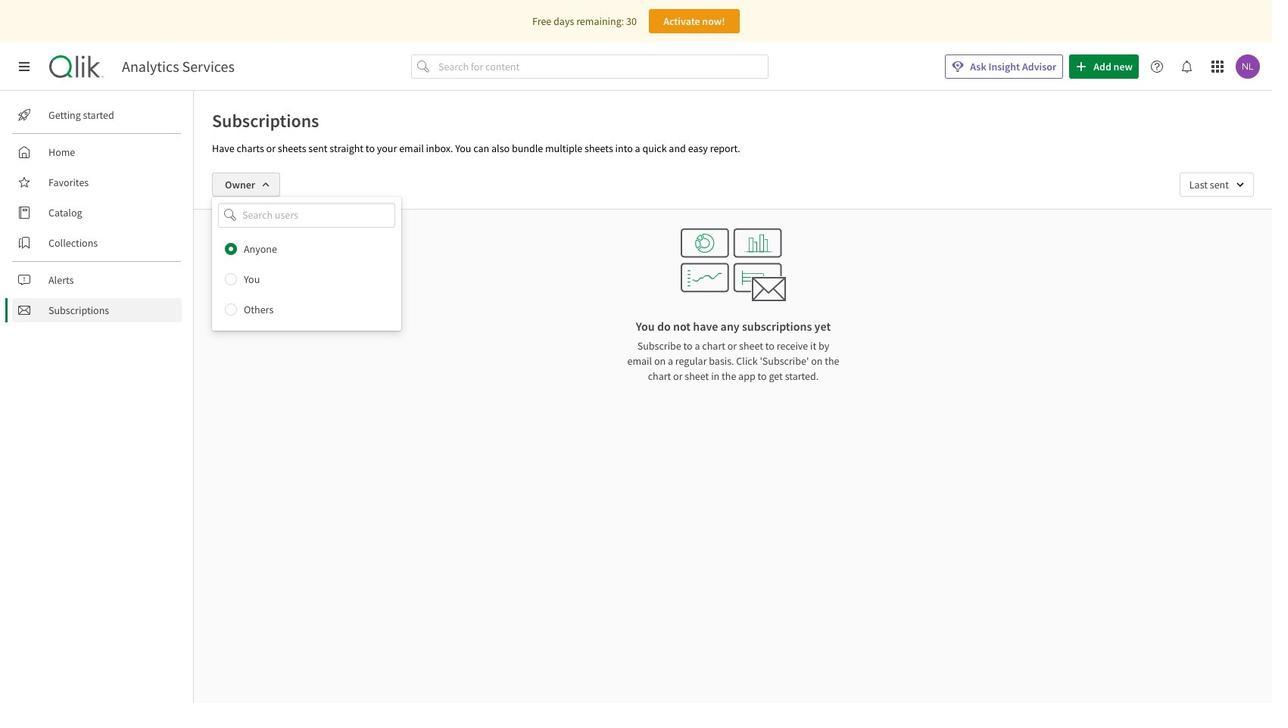 Task type: locate. For each thing, give the bounding box(es) containing it.
None field
[[1180, 173, 1254, 197], [212, 203, 401, 228], [1180, 173, 1254, 197]]

option group
[[212, 234, 401, 325]]

Search users text field
[[239, 203, 377, 228]]

noah lott image
[[1236, 55, 1260, 79]]

filters region
[[194, 161, 1272, 331]]

analytics services element
[[122, 58, 235, 76]]



Task type: describe. For each thing, give the bounding box(es) containing it.
Search for content text field
[[436, 54, 769, 79]]

option group inside filters region
[[212, 234, 401, 325]]

close sidebar menu image
[[18, 61, 30, 73]]

navigation pane element
[[0, 97, 193, 329]]

none field search users
[[212, 203, 401, 228]]



Task type: vqa. For each thing, say whether or not it's contained in the screenshot.
first Move collection 'icon' from the top of the page
no



